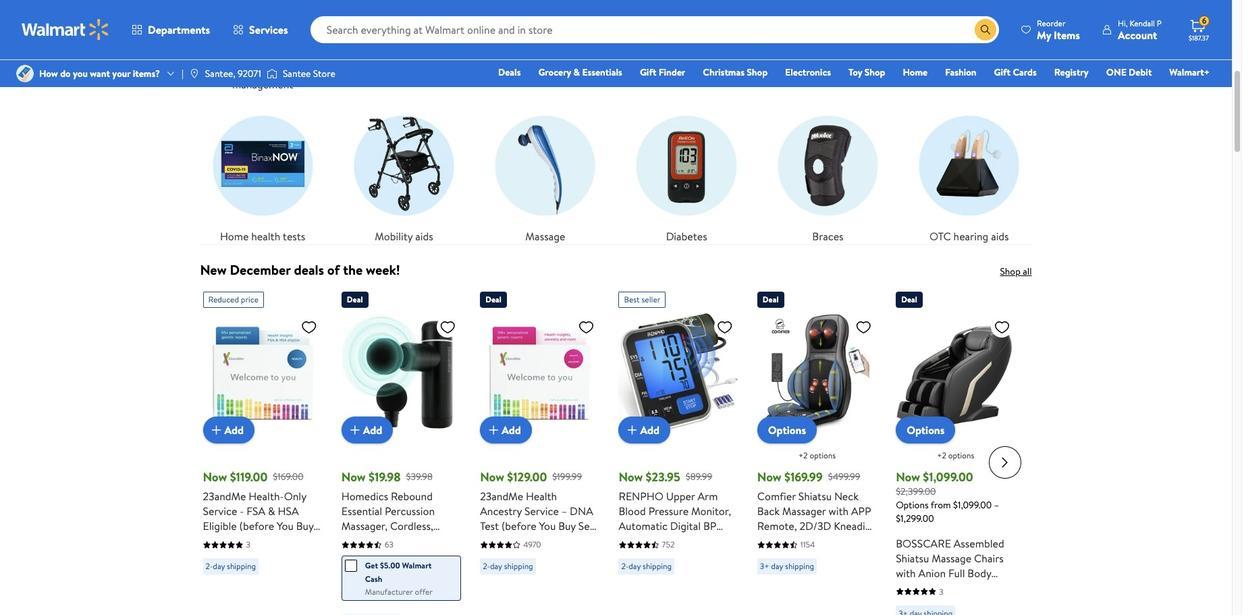 Task type: vqa. For each thing, say whether or not it's contained in the screenshot.


Task type: describe. For each thing, give the bounding box(es) containing it.
week!
[[366, 261, 400, 279]]

ideal
[[758, 578, 780, 593]]

product group containing now $169.99
[[758, 286, 877, 615]]

add to cart image for now $23.95
[[624, 422, 641, 439]]

$499.99
[[829, 470, 861, 484]]

hearing
[[954, 229, 989, 244]]

buy inside now $119.00 $169.00 23andme health-only service - fsa & hsa eligible (before you buy see important test info below)
[[296, 519, 314, 534]]

remote,
[[758, 519, 797, 534]]

& inside grocery & essentials 'link'
[[574, 66, 580, 79]]

anion
[[919, 566, 946, 581]]

add for now $129.00
[[502, 423, 521, 438]]

health for digestive
[[554, 61, 583, 75]]

otc
[[930, 229, 951, 244]]

now for $119.00
[[203, 469, 227, 486]]

now $1,099.00 $2,399.00 options from $1,099.00 – $1,299.00
[[896, 469, 1000, 525]]

you
[[73, 67, 88, 80]]

service for $129.00
[[525, 504, 559, 519]]

automatic
[[619, 519, 668, 534]]

offer
[[415, 586, 433, 598]]

massager
[[783, 504, 826, 519]]

options for now $169.99
[[768, 423, 806, 438]]

$129.00
[[507, 469, 547, 486]]

massage inside now $169.99 $499.99 comfier shiatsu neck back massager with app remote, 2d/3d kneading massage chair pad, heating compression seat cushion massagers, ideal gifts
[[758, 534, 798, 549]]

sl-
[[937, 581, 951, 596]]

add to favorites list, 23andme health   ancestry service – dna test (before you buy see important test info below) image
[[578, 319, 595, 336]]

23andme for $129.00
[[480, 489, 524, 504]]

add to favorites list, renpho upper arm blood pressure monitor, automatic digital bp machine blood pressure cuffs with speaker, extra large cuff, lcd display, 2 users, 240 recordings for home office travel parents pregnancy image
[[717, 319, 733, 336]]

grocery & essentials link
[[533, 65, 629, 80]]

monitor,
[[692, 504, 731, 519]]

how
[[39, 67, 58, 80]]

account
[[1118, 27, 1158, 42]]

+2 for now $1,099.00
[[938, 450, 947, 462]]

$169.99
[[785, 469, 823, 486]]

braces
[[813, 229, 844, 244]]

0 vertical spatial blood
[[619, 504, 646, 519]]

manufacturer
[[365, 586, 413, 598]]

add to favorites list, comfier shiatsu neck back massager with app remote, 2d/3d kneading massage chair pad, heating compression seat cushion massagers, ideal gifts image
[[856, 319, 872, 336]]

1 aids from the left
[[416, 229, 433, 244]]

one debit link
[[1101, 65, 1159, 80]]

bosscare assembled shiatsu massage chairs with anion full body recliner sl-track, thai stretch black
[[896, 536, 1005, 610]]

240
[[659, 578, 677, 593]]

now $23.95 $89.99 renpho upper arm blood pressure monitor, automatic digital bp machine blood pressure cuffs with speaker, extra large cuff, lcd display, 2 users, 240 recordings for home office travel parents pregnancy
[[619, 469, 736, 615]]

get $5.00 walmart cash
[[365, 560, 432, 585]]

& inside now $119.00 $169.00 23andme health-only service - fsa & hsa eligible (before you buy see important test info below)
[[268, 504, 275, 519]]

day for $23.95
[[629, 561, 641, 572]]

shop all link
[[1001, 265, 1032, 278]]

now for $129.00
[[480, 469, 505, 486]]

massager,
[[342, 519, 388, 534]]

2-day shipping for $129.00
[[483, 561, 533, 572]]

$23.95
[[646, 469, 681, 486]]

gift for gift finder
[[640, 66, 657, 79]]

women's
[[933, 61, 975, 75]]

search icon image
[[981, 24, 992, 35]]

pad,
[[828, 534, 848, 549]]

my
[[1037, 27, 1052, 42]]

health for women's
[[978, 61, 1007, 75]]

service for $119.00
[[203, 504, 237, 519]]

homedics rebound essential percussion massager, cordless, rechargeable image
[[342, 313, 461, 433]]

display,
[[697, 563, 733, 578]]

product group containing now $1,099.00
[[896, 286, 1016, 615]]

bosscare
[[896, 536, 952, 551]]

day for $119.00
[[213, 561, 225, 572]]

hi, kendall p account
[[1118, 17, 1162, 42]]

eligible
[[203, 519, 237, 534]]

2-day shipping for $119.00
[[206, 561, 256, 572]]

2 horizontal spatial test
[[530, 534, 548, 549]]

you inside now $119.00 $169.00 23andme health-only service - fsa & hsa eligible (before you buy see important test info below)
[[277, 519, 294, 534]]

deals
[[498, 66, 521, 79]]

– inside the now $129.00 $199.99 23andme health ancestry service – dna test (before you buy see important test info below)
[[562, 504, 568, 519]]

departments
[[148, 22, 210, 37]]

0 horizontal spatial pressure
[[649, 504, 689, 519]]

1 horizontal spatial pressure
[[691, 534, 731, 549]]

63
[[385, 539, 394, 551]]

3+
[[760, 561, 770, 572]]

health for home
[[251, 229, 280, 244]]

massage link
[[483, 103, 608, 244]]

$1,299.00
[[896, 512, 934, 525]]

info inside now $119.00 $169.00 23andme health-only service - fsa & hsa eligible (before you buy see important test info below)
[[293, 534, 312, 549]]

0 vertical spatial 3
[[246, 539, 251, 551]]

day for $169.99
[[772, 561, 784, 572]]

bp
[[704, 519, 717, 534]]

list containing nutrition and weight management
[[192, 0, 1040, 244]]

nutrition and weight management
[[215, 61, 311, 92]]

massagers,
[[821, 563, 872, 578]]

want
[[90, 67, 110, 80]]

shakes
[[690, 61, 721, 75]]

your
[[112, 67, 131, 80]]

upper
[[666, 489, 695, 504]]

body
[[968, 566, 992, 581]]

weight
[[280, 61, 311, 75]]

gift finder
[[640, 66, 686, 79]]

renpho upper arm blood pressure monitor, automatic digital bp machine blood pressure cuffs with speaker, extra large cuff, lcd display, 2 users, 240 recordings for home office travel parents pregnancy image
[[619, 313, 739, 433]]

full
[[949, 566, 965, 581]]

ancestry
[[480, 504, 522, 519]]

23andme health   ancestry service – dna test (before you buy see important test info below) image
[[480, 313, 600, 433]]

2- for now $23.95
[[622, 561, 629, 572]]

2- for now $129.00
[[483, 561, 490, 572]]

product group containing now $23.95
[[619, 286, 739, 615]]

renpho
[[619, 489, 664, 504]]

see inside the now $129.00 $199.99 23andme health ancestry service – dna test (before you buy see important test info below)
[[579, 519, 596, 534]]

walmart+
[[1170, 66, 1210, 79]]

-
[[240, 504, 244, 519]]

options for now $169.99
[[810, 450, 836, 462]]

– inside the now $1,099.00 $2,399.00 options from $1,099.00 – $1,299.00
[[995, 498, 1000, 512]]

Search search field
[[310, 16, 1000, 43]]

braces link
[[766, 103, 891, 244]]

chair
[[800, 534, 825, 549]]

toy
[[849, 66, 863, 79]]

add button for now $23.95
[[619, 417, 671, 444]]

protein
[[653, 61, 688, 75]]

digital
[[671, 519, 701, 534]]

protein shakes
[[653, 61, 721, 75]]

deal for now $1,099.00
[[902, 294, 918, 305]]

add for now $19.98
[[363, 423, 383, 438]]

$187.37
[[1189, 33, 1210, 43]]

2- for now $119.00
[[206, 561, 213, 572]]

grocery
[[539, 66, 572, 79]]

thai
[[981, 581, 1000, 596]]

reduced
[[208, 294, 239, 305]]

shipping for $129.00
[[504, 561, 533, 572]]

shiatsu inside now $169.99 $499.99 comfier shiatsu neck back massager with app remote, 2d/3d kneading massage chair pad, heating compression seat cushion massagers, ideal gifts
[[799, 489, 832, 504]]

santee, 92071
[[205, 67, 261, 80]]

shop all
[[1001, 265, 1032, 278]]

shiatsu inside bosscare assembled shiatsu massage chairs with anion full body recliner sl-track, thai stretch black
[[896, 551, 930, 566]]

2 horizontal spatial shop
[[1001, 265, 1021, 278]]

Get $5.00 Walmart Cash checkbox
[[345, 560, 357, 572]]

diabetes link
[[624, 103, 750, 244]]

product group containing now $19.98
[[342, 286, 461, 615]]

comfier shiatsu neck back massager with app remote, 2d/3d kneading massage chair pad, heating compression seat cushion massagers, ideal gifts image
[[758, 313, 877, 433]]

stretch
[[896, 596, 931, 610]]

rechargeable
[[342, 534, 405, 549]]

now for $19.98
[[342, 469, 366, 486]]

now $119.00 $169.00 23andme health-only service - fsa & hsa eligible (before you buy see important test info below)
[[203, 469, 314, 563]]

options for now $1,099.00
[[949, 450, 975, 462]]

product group containing now $119.00
[[203, 286, 323, 615]]

shipping for $169.99
[[785, 561, 815, 572]]

see inside now $119.00 $169.00 23andme health-only service - fsa & hsa eligible (before you buy see important test info below)
[[203, 534, 220, 549]]

homedics
[[342, 489, 388, 504]]

and for supplements
[[387, 61, 403, 75]]

assembled
[[954, 536, 1005, 551]]

price
[[241, 294, 259, 305]]

23andme health-only service - fsa & hsa eligible (before you buy see important test info below) image
[[203, 313, 323, 433]]

supplements
[[406, 61, 465, 75]]



Task type: locate. For each thing, give the bounding box(es) containing it.
kneading
[[834, 519, 877, 534]]

1 horizontal spatial you
[[539, 519, 556, 534]]

+2 options up the now $1,099.00 $2,399.00 options from $1,099.00 – $1,299.00
[[938, 450, 975, 462]]

now inside the now $1,099.00 $2,399.00 options from $1,099.00 – $1,299.00
[[896, 469, 921, 486]]

1 horizontal spatial options
[[949, 450, 975, 462]]

& right fsa
[[268, 504, 275, 519]]

2 deal from the left
[[486, 294, 502, 305]]

add button up $23.95
[[619, 417, 671, 444]]

$2,399.00
[[896, 485, 937, 499]]

2 horizontal spatial home
[[903, 66, 928, 79]]

2 horizontal spatial massage
[[932, 551, 972, 566]]

get $5.00 walmart cash walmart plus, element
[[345, 559, 450, 586]]

product group containing now $129.00
[[480, 286, 600, 615]]

shipping down eligible
[[227, 561, 256, 572]]

options up the now $1,099.00 $2,399.00 options from $1,099.00 – $1,299.00
[[949, 450, 975, 462]]

2 now from the left
[[342, 469, 366, 486]]

1 horizontal spatial massage
[[758, 534, 798, 549]]

0 vertical spatial with
[[829, 504, 849, 519]]

new
[[200, 261, 227, 279]]

shop right toy
[[865, 66, 886, 79]]

1 horizontal spatial with
[[829, 504, 849, 519]]

registry
[[1055, 66, 1089, 79]]

0 vertical spatial &
[[574, 66, 580, 79]]

health
[[526, 489, 557, 504]]

add to cart image for now $19.98
[[347, 422, 363, 439]]

service up 4970
[[525, 504, 559, 519]]

$19.98
[[369, 469, 401, 486]]

now inside now $19.98 $39.98 homedics rebound essential percussion massager, cordless, rechargeable
[[342, 469, 366, 486]]

0 horizontal spatial shop
[[747, 66, 768, 79]]

test down health
[[530, 534, 548, 549]]

2 options link from the left
[[896, 417, 956, 444]]

best seller
[[624, 294, 661, 305]]

2 2- from the left
[[483, 561, 490, 572]]

home inside home health tests link
[[220, 229, 249, 244]]

5 now from the left
[[758, 469, 782, 486]]

2 vertical spatial home
[[635, 593, 664, 608]]

info right 4970
[[551, 534, 570, 549]]

add to favorites list, 23andme health-only service - fsa & hsa eligible (before you buy see important test info below) image
[[301, 319, 317, 336]]

electronics
[[786, 66, 831, 79]]

reorder my items
[[1037, 17, 1081, 42]]

2 horizontal spatial 2-
[[622, 561, 629, 572]]

add button up $19.98
[[342, 417, 393, 444]]

0 horizontal spatial +2 options
[[799, 450, 836, 462]]

2 horizontal spatial 2-day shipping
[[622, 561, 672, 572]]

now for $169.99
[[758, 469, 782, 486]]

with inside now $23.95 $89.99 renpho upper arm blood pressure monitor, automatic digital bp machine blood pressure cuffs with speaker, extra large cuff, lcd display, 2 users, 240 recordings for home office travel parents pregnancy
[[647, 549, 667, 563]]

now for $23.95
[[619, 469, 643, 486]]

and for weight
[[260, 61, 277, 75]]

+2
[[799, 450, 808, 462], [938, 450, 947, 462]]

important inside now $119.00 $169.00 23andme health-only service - fsa & hsa eligible (before you buy see important test info below)
[[223, 534, 270, 549]]

seller
[[642, 294, 661, 305]]

walmart+ link
[[1164, 65, 1216, 80]]

now inside now $169.99 $499.99 comfier shiatsu neck back massager with app remote, 2d/3d kneading massage chair pad, heating compression seat cushion massagers, ideal gifts
[[758, 469, 782, 486]]

23andme for $119.00
[[203, 489, 246, 504]]

you down the only
[[277, 519, 294, 534]]

percussion
[[385, 504, 435, 519]]

3+ day shipping
[[760, 561, 815, 572]]

below)
[[203, 549, 235, 563]]

2 horizontal spatial with
[[896, 566, 916, 581]]

3 right the below)
[[246, 539, 251, 551]]

0 horizontal spatial shiatsu
[[799, 489, 832, 504]]

santee,
[[205, 67, 236, 80]]

december
[[230, 261, 291, 279]]

(before inside the now $129.00 $199.99 23andme health ancestry service – dna test (before you buy see important test info below)
[[502, 519, 537, 534]]

4 now from the left
[[619, 469, 643, 486]]

+2 options for now $169.99
[[799, 450, 836, 462]]

0 horizontal spatial test
[[272, 534, 291, 549]]

2 day from the left
[[490, 561, 502, 572]]

0 horizontal spatial buy
[[296, 519, 314, 534]]

 image left how
[[16, 65, 34, 82]]

1 deal from the left
[[347, 294, 363, 305]]

blood
[[619, 504, 646, 519], [661, 534, 688, 549]]

2 add button from the left
[[342, 417, 393, 444]]

1 horizontal spatial info
[[551, 534, 570, 549]]

23andme inside now $119.00 $169.00 23andme health-only service - fsa & hsa eligible (before you buy see important test info below)
[[203, 489, 246, 504]]

0 horizontal spatial blood
[[619, 504, 646, 519]]

2-day shipping for $23.95
[[622, 561, 672, 572]]

add to cart image up renpho
[[624, 422, 641, 439]]

2 product group from the left
[[342, 286, 461, 615]]

1 info from the left
[[293, 534, 312, 549]]

shop left all
[[1001, 265, 1021, 278]]

1 important from the left
[[223, 534, 270, 549]]

blood up machine
[[619, 504, 646, 519]]

1 and from the left
[[260, 61, 277, 75]]

1 horizontal spatial 2-
[[483, 561, 490, 572]]

gift left finder
[[640, 66, 657, 79]]

aids right mobility
[[416, 229, 433, 244]]

info down "hsa"
[[293, 534, 312, 549]]

1 vertical spatial pressure
[[691, 534, 731, 549]]

1 horizontal spatial add to cart image
[[624, 422, 641, 439]]

cordless,
[[390, 519, 433, 534]]

blood up lcd
[[661, 534, 688, 549]]

now up homedics
[[342, 469, 366, 486]]

3 add button from the left
[[480, 417, 532, 444]]

2- up 2
[[622, 561, 629, 572]]

now $19.98 $39.98 homedics rebound essential percussion massager, cordless, rechargeable
[[342, 469, 435, 549]]

with inside now $169.99 $499.99 comfier shiatsu neck back massager with app remote, 2d/3d kneading massage chair pad, heating compression seat cushion massagers, ideal gifts
[[829, 504, 849, 519]]

0 horizontal spatial you
[[277, 519, 294, 534]]

1 horizontal spatial test
[[480, 519, 499, 534]]

2- down ancestry
[[483, 561, 490, 572]]

 image right 92071
[[267, 67, 278, 80]]

options link up $169.99
[[758, 417, 817, 444]]

essential
[[342, 504, 382, 519]]

now inside now $119.00 $169.00 23andme health-only service - fsa & hsa eligible (before you buy see important test info below)
[[203, 469, 227, 486]]

of
[[327, 261, 340, 279]]

6 product group from the left
[[896, 286, 1016, 615]]

massage inside bosscare assembled shiatsu massage chairs with anion full body recliner sl-track, thai stretch black
[[932, 551, 972, 566]]

services button
[[222, 14, 300, 46]]

1 horizontal spatial gift
[[995, 66, 1011, 79]]

3 product group from the left
[[480, 286, 600, 615]]

finder
[[659, 66, 686, 79]]

test up below)
[[480, 519, 499, 534]]

1 (before from the left
[[239, 519, 274, 534]]

home right for
[[635, 593, 664, 608]]

info inside the now $129.00 $199.99 23andme health ancestry service – dna test (before you buy see important test info below)
[[551, 534, 570, 549]]

1 add button from the left
[[203, 417, 255, 444]]

4 shipping from the left
[[785, 561, 815, 572]]

0 horizontal spatial add to cart image
[[347, 422, 363, 439]]

4 day from the left
[[772, 561, 784, 572]]

2 add to cart image from the left
[[486, 422, 502, 439]]

0 horizontal spatial home
[[220, 229, 249, 244]]

 image
[[189, 68, 200, 79]]

home up new
[[220, 229, 249, 244]]

3 down anion
[[940, 586, 944, 598]]

store
[[313, 67, 336, 80]]

options up $169.99
[[810, 450, 836, 462]]

+2 up $169.99
[[799, 450, 808, 462]]

1 +2 options from the left
[[799, 450, 836, 462]]

items
[[1054, 27, 1081, 42]]

rebound
[[391, 489, 433, 504]]

3 deal from the left
[[763, 294, 779, 305]]

2 2-day shipping from the left
[[483, 561, 533, 572]]

list
[[192, 0, 1040, 244]]

1 horizontal spatial –
[[995, 498, 1000, 512]]

options link up $2,399.00
[[896, 417, 956, 444]]

2 (before from the left
[[502, 519, 537, 534]]

0 vertical spatial shiatsu
[[799, 489, 832, 504]]

0 horizontal spatial options link
[[758, 417, 817, 444]]

1 horizontal spatial shop
[[865, 66, 886, 79]]

1 horizontal spatial &
[[574, 66, 580, 79]]

0 horizontal spatial with
[[647, 549, 667, 563]]

now up renpho
[[619, 469, 643, 486]]

reduced price
[[208, 294, 259, 305]]

0 horizontal spatial gift
[[640, 66, 657, 79]]

0 horizontal spatial 2-day shipping
[[206, 561, 256, 572]]

6 now from the left
[[896, 469, 921, 486]]

day down eligible
[[213, 561, 225, 572]]

0 vertical spatial home
[[903, 66, 928, 79]]

1 2-day shipping from the left
[[206, 561, 256, 572]]

add to favorites list, homedics rebound essential percussion massager, cordless, rechargeable image
[[440, 319, 456, 336]]

1 add to cart image from the left
[[208, 422, 225, 439]]

0 horizontal spatial aids
[[416, 229, 433, 244]]

the
[[343, 261, 363, 279]]

4 deal from the left
[[902, 294, 918, 305]]

how do you want your items?
[[39, 67, 160, 80]]

1 horizontal spatial service
[[525, 504, 559, 519]]

1 horizontal spatial  image
[[267, 67, 278, 80]]

options up $169.99
[[768, 423, 806, 438]]

grocery & essentials
[[539, 66, 623, 79]]

shipping for $119.00
[[227, 561, 256, 572]]

2 +2 from the left
[[938, 450, 947, 462]]

1 vertical spatial with
[[647, 549, 667, 563]]

for
[[619, 593, 633, 608]]

0 horizontal spatial and
[[260, 61, 277, 75]]

deal for now $169.99
[[763, 294, 779, 305]]

0 horizontal spatial options
[[810, 450, 836, 462]]

hi,
[[1118, 17, 1128, 29]]

1 service from the left
[[203, 504, 237, 519]]

1 options link from the left
[[758, 417, 817, 444]]

add button for now $119.00
[[203, 417, 255, 444]]

1 horizontal spatial see
[[579, 519, 596, 534]]

options
[[810, 450, 836, 462], [949, 450, 975, 462]]

home left women's
[[903, 66, 928, 79]]

2 shipping from the left
[[504, 561, 533, 572]]

2 23andme from the left
[[480, 489, 524, 504]]

+2 options for now $1,099.00
[[938, 450, 975, 462]]

add button for now $129.00
[[480, 417, 532, 444]]

now inside the now $129.00 $199.99 23andme health ancestry service – dna test (before you buy see important test info below)
[[480, 469, 505, 486]]

add to cart image up homedics
[[347, 422, 363, 439]]

1 horizontal spatial home
[[635, 593, 664, 608]]

0 vertical spatial pressure
[[649, 504, 689, 519]]

options link for now $169.99
[[758, 417, 817, 444]]

1 vertical spatial $1,099.00
[[954, 498, 992, 512]]

gift finder link
[[634, 65, 692, 80]]

shop for christmas shop
[[747, 66, 768, 79]]

1 horizontal spatial (before
[[502, 519, 537, 534]]

and up management
[[260, 61, 277, 75]]

options link for now $1,099.00
[[896, 417, 956, 444]]

add to cart image
[[347, 422, 363, 439], [624, 422, 641, 439]]

1 2- from the left
[[206, 561, 213, 572]]

3 add from the left
[[502, 423, 521, 438]]

deals
[[294, 261, 324, 279]]

now $129.00 $199.99 23andme health ancestry service – dna test (before you buy see important test info below)
[[480, 469, 596, 563]]

+2 for now $169.99
[[799, 450, 808, 462]]

add up $23.95
[[641, 423, 660, 438]]

&
[[574, 66, 580, 79], [268, 504, 275, 519]]

kendall
[[1130, 17, 1156, 29]]

important down - on the bottom left of page
[[223, 534, 270, 549]]

 image for how do you want your items?
[[16, 65, 34, 82]]

shop for toy shop
[[865, 66, 886, 79]]

0 horizontal spatial service
[[203, 504, 237, 519]]

travel
[[699, 593, 727, 608]]

add for now $23.95
[[641, 423, 660, 438]]

1 horizontal spatial +2
[[938, 450, 947, 462]]

3
[[246, 539, 251, 551], [940, 586, 944, 598]]

2-day shipping down 4970
[[483, 561, 533, 572]]

4 add button from the left
[[619, 417, 671, 444]]

gift for gift cards
[[995, 66, 1011, 79]]

1 vertical spatial blood
[[661, 534, 688, 549]]

home inside now $23.95 $89.99 renpho upper arm blood pressure monitor, automatic digital bp machine blood pressure cuffs with speaker, extra large cuff, lcd display, 2 users, 240 recordings for home office travel parents pregnancy
[[635, 593, 664, 608]]

0 horizontal spatial see
[[203, 534, 220, 549]]

now for $1,099.00
[[896, 469, 921, 486]]

deal for now $19.98
[[347, 294, 363, 305]]

0 horizontal spatial &
[[268, 504, 275, 519]]

bosscare assembled shiatsu massage chairs with anion full body recliner sl-track, thai stretch black image
[[896, 313, 1016, 433]]

large
[[619, 563, 645, 578]]

1 vertical spatial massage
[[758, 534, 798, 549]]

diabetes
[[666, 229, 708, 244]]

1 options from the left
[[810, 450, 836, 462]]

next slide for product carousel list image
[[989, 447, 1022, 479]]

shop
[[747, 66, 768, 79], [865, 66, 886, 79], [1001, 265, 1021, 278]]

1 horizontal spatial and
[[387, 61, 403, 75]]

$39.98
[[406, 470, 433, 484]]

0 horizontal spatial massage
[[526, 229, 566, 244]]

3 2- from the left
[[622, 561, 629, 572]]

service inside the now $129.00 $199.99 23andme health ancestry service – dna test (before you buy see important test info below)
[[525, 504, 559, 519]]

now $169.99 $499.99 comfier shiatsu neck back massager with app remote, 2d/3d kneading massage chair pad, heating compression seat cushion massagers, ideal gifts
[[758, 469, 877, 593]]

below)
[[480, 549, 511, 563]]

with right cuffs
[[647, 549, 667, 563]]

home for home
[[903, 66, 928, 79]]

–
[[995, 498, 1000, 512], [562, 504, 568, 519]]

1 add to cart image from the left
[[347, 422, 363, 439]]

and inside nutrition and weight management
[[260, 61, 277, 75]]

service left - on the bottom left of page
[[203, 504, 237, 519]]

electronics link
[[779, 65, 838, 80]]

add up $129.00
[[502, 423, 521, 438]]

2 vertical spatial with
[[896, 566, 916, 581]]

with inside bosscare assembled shiatsu massage chairs with anion full body recliner sl-track, thai stretch black
[[896, 566, 916, 581]]

2 buy from the left
[[559, 519, 576, 534]]

(before down health- on the left bottom of page
[[239, 519, 274, 534]]

add to cart image for now $129.00
[[486, 422, 502, 439]]

2 add from the left
[[363, 423, 383, 438]]

add button up $119.00
[[203, 417, 255, 444]]

0 horizontal spatial health
[[251, 229, 280, 244]]

1 horizontal spatial 2-day shipping
[[483, 561, 533, 572]]

day for $129.00
[[490, 561, 502, 572]]

3 day from the left
[[629, 561, 641, 572]]

add up $119.00
[[225, 423, 244, 438]]

1 horizontal spatial 3
[[940, 586, 944, 598]]

23andme up eligible
[[203, 489, 246, 504]]

aids right hearing
[[992, 229, 1009, 244]]

add button up $129.00
[[480, 417, 532, 444]]

1 horizontal spatial important
[[480, 534, 527, 549]]

add to cart image
[[208, 422, 225, 439], [486, 422, 502, 439]]

get
[[365, 560, 378, 572]]

2 you from the left
[[539, 519, 556, 534]]

23andme down $129.00
[[480, 489, 524, 504]]

add for now $119.00
[[225, 423, 244, 438]]

1 23andme from the left
[[203, 489, 246, 504]]

3 now from the left
[[480, 469, 505, 486]]

752
[[662, 539, 675, 551]]

pregnancy
[[657, 608, 706, 615]]

23andme inside the now $129.00 $199.99 23andme health ancestry service – dna test (before you buy see important test info below)
[[480, 489, 524, 504]]

2 gift from the left
[[995, 66, 1011, 79]]

2 and from the left
[[387, 61, 403, 75]]

2d/3d
[[800, 519, 832, 534]]

23andme
[[203, 489, 246, 504], [480, 489, 524, 504]]

registry link
[[1049, 65, 1095, 80]]

and right vitamins
[[387, 61, 403, 75]]

(before up 4970
[[502, 519, 537, 534]]

1 vertical spatial 3
[[940, 586, 944, 598]]

1154
[[801, 539, 816, 551]]

day right 3+
[[772, 561, 784, 572]]

1 vertical spatial shiatsu
[[896, 551, 930, 566]]

home for home health tests
[[220, 229, 249, 244]]

sleep support link
[[766, 0, 891, 76]]

shipping up 240
[[643, 561, 672, 572]]

– up assembled
[[995, 498, 1000, 512]]

buy down $199.99
[[559, 519, 576, 534]]

0 vertical spatial $1,099.00
[[923, 469, 974, 486]]

buy down the only
[[296, 519, 314, 534]]

0 horizontal spatial 2-
[[206, 561, 213, 572]]

6 $187.37
[[1189, 15, 1210, 43]]

shipping down 4970
[[504, 561, 533, 572]]

2-day shipping down eligible
[[206, 561, 256, 572]]

essentials
[[582, 66, 623, 79]]

1 horizontal spatial aids
[[992, 229, 1009, 244]]

3 shipping from the left
[[643, 561, 672, 572]]

options inside the now $1,099.00 $2,399.00 options from $1,099.00 – $1,299.00
[[896, 498, 929, 512]]

4 product group from the left
[[619, 286, 739, 615]]

 image
[[16, 65, 34, 82], [267, 67, 278, 80]]

options left from
[[896, 498, 929, 512]]

gift left cards
[[995, 66, 1011, 79]]

+2 options up $169.99
[[799, 450, 836, 462]]

2 vertical spatial massage
[[932, 551, 972, 566]]

1 horizontal spatial 23andme
[[480, 489, 524, 504]]

nutrition
[[215, 61, 258, 75]]

1 vertical spatial &
[[268, 504, 275, 519]]

1 horizontal spatial shiatsu
[[896, 551, 930, 566]]

2-day shipping up 'users,' at the bottom of the page
[[622, 561, 672, 572]]

$5.00
[[380, 560, 400, 572]]

1 shipping from the left
[[227, 561, 256, 572]]

day down ancestry
[[490, 561, 502, 572]]

1 horizontal spatial options link
[[896, 417, 956, 444]]

(before inside now $119.00 $169.00 23andme health-only service - fsa & hsa eligible (before you buy see important test info below)
[[239, 519, 274, 534]]

1 add from the left
[[225, 423, 244, 438]]

1 horizontal spatial health
[[554, 61, 583, 75]]

buy inside the now $129.00 $199.99 23andme health ancestry service – dna test (before you buy see important test info below)
[[559, 519, 576, 534]]

deal for now $129.00
[[486, 294, 502, 305]]

2 options from the left
[[949, 450, 975, 462]]

christmas shop link
[[697, 65, 774, 80]]

from
[[931, 498, 951, 512]]

product group
[[203, 286, 323, 615], [342, 286, 461, 615], [480, 286, 600, 615], [619, 286, 739, 615], [758, 286, 877, 615], [896, 286, 1016, 615]]

0 horizontal spatial add to cart image
[[208, 422, 225, 439]]

you inside the now $129.00 $199.99 23andme health ancestry service – dna test (before you buy see important test info below)
[[539, 519, 556, 534]]

0 horizontal spatial important
[[223, 534, 270, 549]]

shipping up gifts
[[785, 561, 815, 572]]

0 horizontal spatial 23andme
[[203, 489, 246, 504]]

now left $129.00
[[480, 469, 505, 486]]

2 add to cart image from the left
[[624, 422, 641, 439]]

add up $19.98
[[363, 423, 383, 438]]

important inside the now $129.00 $199.99 23andme health ancestry service – dna test (before you buy see important test info below)
[[480, 534, 527, 549]]

best
[[624, 294, 640, 305]]

now inside now $23.95 $89.99 renpho upper arm blood pressure monitor, automatic digital bp machine blood pressure cuffs with speaker, extra large cuff, lcd display, 2 users, 240 recordings for home office travel parents pregnancy
[[619, 469, 643, 486]]

 image for santee store
[[267, 67, 278, 80]]

0 vertical spatial massage
[[526, 229, 566, 244]]

shop right christmas
[[747, 66, 768, 79]]

test inside now $119.00 $169.00 23andme health-only service - fsa & hsa eligible (before you buy see important test info below)
[[272, 534, 291, 549]]

1 you from the left
[[277, 519, 294, 534]]

shiatsu down $169.99
[[799, 489, 832, 504]]

walmart image
[[22, 19, 109, 41]]

now left $119.00
[[203, 469, 227, 486]]

options
[[768, 423, 806, 438], [907, 423, 945, 438], [896, 498, 929, 512]]

2 aids from the left
[[992, 229, 1009, 244]]

5 product group from the left
[[758, 286, 877, 615]]

test down "hsa"
[[272, 534, 291, 549]]

+2 up the now $1,099.00 $2,399.00 options from $1,099.00 – $1,299.00
[[938, 450, 947, 462]]

1 day from the left
[[213, 561, 225, 572]]

2 info from the left
[[551, 534, 570, 549]]

1 vertical spatial home
[[220, 229, 249, 244]]

only
[[284, 489, 307, 504]]

shipping for $23.95
[[643, 561, 672, 572]]

2 +2 options from the left
[[938, 450, 975, 462]]

1 +2 from the left
[[799, 450, 808, 462]]

reorder
[[1037, 17, 1066, 29]]

with left 'app'
[[829, 504, 849, 519]]

1 horizontal spatial add to cart image
[[486, 422, 502, 439]]

1 horizontal spatial buy
[[559, 519, 576, 534]]

aids
[[416, 229, 433, 244], [992, 229, 1009, 244]]

options up $2,399.00
[[907, 423, 945, 438]]

1 gift from the left
[[640, 66, 657, 79]]

add button for now $19.98
[[342, 417, 393, 444]]

0 horizontal spatial +2
[[799, 450, 808, 462]]

you up 4970
[[539, 519, 556, 534]]

recordings
[[680, 578, 732, 593]]

$1,099.00 up from
[[923, 469, 974, 486]]

$1,099.00 right from
[[954, 498, 992, 512]]

1 buy from the left
[[296, 519, 314, 534]]

– left dna
[[562, 504, 568, 519]]

day up 'users,' at the bottom of the page
[[629, 561, 641, 572]]

& right grocery in the top of the page
[[574, 66, 580, 79]]

mobility aids
[[375, 229, 433, 244]]

2 service from the left
[[525, 504, 559, 519]]

health
[[554, 61, 583, 75], [978, 61, 1007, 75], [251, 229, 280, 244]]

shiatsu up recliner
[[896, 551, 930, 566]]

add to cart image for now $119.00
[[208, 422, 225, 439]]

hsa
[[278, 504, 299, 519]]

home inside home link
[[903, 66, 928, 79]]

options for now $1,099.00
[[907, 423, 945, 438]]

3 2-day shipping from the left
[[622, 561, 672, 572]]

1 now from the left
[[203, 469, 227, 486]]

women's health link
[[907, 0, 1032, 76]]

1 horizontal spatial +2 options
[[938, 450, 975, 462]]

1 product group from the left
[[203, 286, 323, 615]]

gift cards link
[[988, 65, 1043, 80]]

now up $1,299.00
[[896, 469, 921, 486]]

with left anion
[[896, 566, 916, 581]]

sleep
[[796, 61, 822, 75]]

important down ancestry
[[480, 534, 527, 549]]

now up the 'comfier'
[[758, 469, 782, 486]]

1 horizontal spatial blood
[[661, 534, 688, 549]]

0 horizontal spatial 3
[[246, 539, 251, 551]]

4 add from the left
[[641, 423, 660, 438]]

add to favorites list, bosscare assembled shiatsu massage chairs with anion full body recliner sl-track, thai stretch black image
[[994, 319, 1011, 336]]

2- down eligible
[[206, 561, 213, 572]]

service inside now $119.00 $169.00 23andme health-only service - fsa & hsa eligible (before you buy see important test info below)
[[203, 504, 237, 519]]

Walmart Site-Wide search field
[[310, 16, 1000, 43]]

0 horizontal spatial info
[[293, 534, 312, 549]]

0 horizontal spatial –
[[562, 504, 568, 519]]

one
[[1107, 66, 1127, 79]]

2 horizontal spatial health
[[978, 61, 1007, 75]]

2 important from the left
[[480, 534, 527, 549]]

0 horizontal spatial (before
[[239, 519, 274, 534]]

0 horizontal spatial  image
[[16, 65, 34, 82]]



